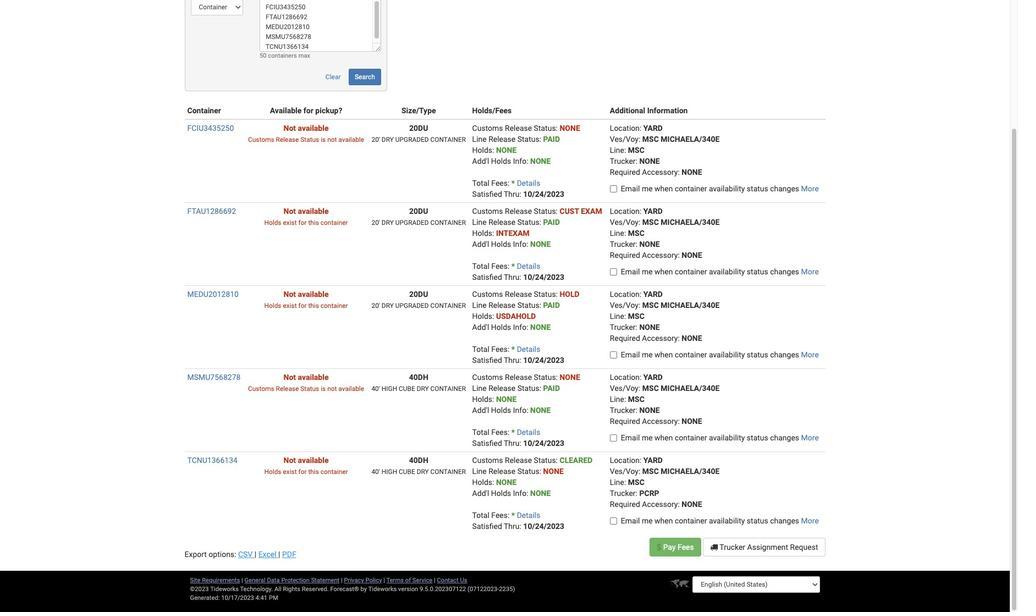 Task type: describe. For each thing, give the bounding box(es) containing it.
10/24/2023 for medu2012810
[[524, 356, 565, 365]]

holds: inside customs release status : cust exam line release status : paid holds: intexam add'l holds info: none
[[473, 229, 495, 238]]

location : yard ves/voy: msc michaela/340e line: msc trucker: none required accessory : none for msmu7568278
[[610, 373, 720, 426]]

available for medu2012810
[[298, 290, 329, 299]]

customs release status : cleared line release status : none holds: none add'l holds info: none
[[473, 456, 593, 498]]

msmu7568278
[[187, 373, 241, 382]]

for for medu2012810
[[299, 302, 307, 310]]

container for customs release status : hold line release status : paid holds: usdahold add'l holds info: none
[[431, 302, 466, 310]]

ftau1286692 link
[[187, 207, 236, 216]]

status for msmu7568278
[[747, 434, 769, 443]]

more for tcnu1366134
[[802, 517, 820, 526]]

paid inside customs release status : cust exam line release status : paid holds: intexam add'l holds info: none
[[544, 218, 560, 227]]

info: inside customs release status : cust exam line release status : paid holds: intexam add'l holds info: none
[[513, 240, 529, 249]]

email me when container availability status changes more for medu2012810
[[621, 351, 820, 359]]

when for tcnu1366134
[[655, 517, 673, 526]]

satisfied for msmu7568278
[[473, 439, 502, 448]]

additional
[[610, 106, 646, 115]]

all
[[275, 586, 282, 593]]

michaela/340e for tcnu1366134
[[661, 467, 720, 476]]

more link for tcnu1366134
[[802, 517, 820, 526]]

search
[[355, 73, 375, 81]]

generated:
[[190, 595, 220, 602]]

2235)
[[499, 586, 515, 593]]

me for ftau1286692
[[642, 268, 653, 276]]

holds: for fciu3435250
[[473, 146, 495, 155]]

available for pickup?
[[270, 106, 343, 115]]

line: for tcnu1366134
[[610, 478, 627, 487]]

for for ftau1286692
[[299, 219, 307, 227]]

is for 40dh
[[321, 385, 326, 393]]

add'l for fciu3435250
[[473, 157, 490, 166]]

site
[[190, 577, 201, 585]]

50
[[260, 52, 267, 59]]

fees: for msmu7568278
[[492, 428, 510, 437]]

statement
[[311, 577, 340, 585]]

available for msmu7568278
[[298, 373, 329, 382]]

available for ftau1286692
[[298, 207, 329, 216]]

20' for customs release status : cust exam line release status : paid holds: intexam add'l holds info: none
[[372, 219, 380, 227]]

information
[[648, 106, 688, 115]]

accessory for tcnu1366134
[[643, 500, 678, 509]]

location : yard ves/voy: msc michaela/340e line: msc trucker: none required accessory : none for medu2012810
[[610, 290, 720, 343]]

customs release status : none line release status : paid holds: none add'l holds info: none for 40dh
[[473, 373, 581, 415]]

csv
[[238, 550, 253, 559]]

* for tcnu1366134
[[512, 511, 515, 520]]

protection
[[282, 577, 310, 585]]

terms
[[387, 577, 404, 585]]

export
[[185, 550, 207, 559]]

more link for msmu7568278
[[802, 434, 820, 443]]

contact us link
[[437, 577, 468, 585]]

add'l inside customs release status : cust exam line release status : paid holds: intexam add'l holds info: none
[[473, 240, 490, 249]]

michaela/340e for ftau1286692
[[661, 218, 720, 227]]

trucker assignment request
[[718, 543, 819, 552]]

max
[[299, 52, 311, 59]]

rights
[[283, 586, 301, 593]]

policy
[[366, 577, 382, 585]]

dry for customs release status : none line release status : paid holds: none add'l holds info: none
[[382, 136, 394, 144]]

excel link
[[259, 550, 279, 559]]

none inside customs release status : hold line release status : paid holds: usdahold add'l holds info: none
[[531, 323, 551, 332]]

ves/voy: for ftau1286692
[[610, 218, 641, 227]]

total fees: * details satisfied thru: 10/24/2023 for medu2012810
[[473, 345, 565, 365]]

more for msmu7568278
[[802, 434, 820, 443]]

me for medu2012810
[[642, 351, 653, 359]]

service
[[413, 577, 433, 585]]

holds inside customs release status : cleared line release status : none holds: none add'l holds info: none
[[491, 489, 512, 498]]

usd image
[[657, 544, 662, 552]]

info: for medu2012810
[[513, 323, 529, 332]]

accessory for medu2012810
[[643, 334, 678, 343]]

size/type
[[402, 106, 436, 115]]

location : yard ves/voy: msc michaela/340e line: msc trucker: none required accessory : none for fciu3435250
[[610, 124, 720, 177]]

fciu3435250
[[187, 124, 234, 133]]

site requirements link
[[190, 577, 240, 585]]

privacy
[[344, 577, 364, 585]]

holds: for msmu7568278
[[473, 395, 495, 404]]

me for msmu7568278
[[642, 434, 653, 443]]

contact
[[437, 577, 459, 585]]

csv link
[[238, 550, 255, 559]]

holds inside customs release status : hold line release status : paid holds: usdahold add'l holds info: none
[[491, 323, 512, 332]]

dry for customs release status : cust exam line release status : paid holds: intexam add'l holds info: none
[[382, 219, 394, 227]]

more for ftau1286692
[[802, 268, 820, 276]]

when for ftau1286692
[[655, 268, 673, 276]]

not for 20du
[[328, 136, 337, 144]]

10/24/2023 for fciu3435250
[[524, 190, 565, 199]]

total fees: * details satisfied thru: 10/24/2023 for ftau1286692
[[473, 262, 565, 282]]

holds: for medu2012810
[[473, 312, 495, 321]]

not available customs release status is not available for msmu7568278
[[248, 373, 364, 393]]

usdahold
[[497, 312, 536, 321]]

available for tcnu1366134
[[298, 456, 329, 465]]

satisfied for ftau1286692
[[473, 273, 502, 282]]

add'l for medu2012810
[[473, 323, 490, 332]]

ftau1286692
[[187, 207, 236, 216]]

request
[[791, 543, 819, 552]]

pickup?
[[316, 106, 343, 115]]

availability for msmu7568278
[[710, 434, 746, 443]]

site requirements | general data protection statement | privacy policy | terms of service | contact us ©2023 tideworks technology. all rights reserved. forecast® by tideworks version 9.5.0.202307122 (07122023-2235) generated: 10/17/2023 4:41 pm
[[190, 577, 515, 602]]

©2023 tideworks
[[190, 586, 239, 593]]

customs for medu2012810
[[473, 290, 503, 299]]

excel
[[259, 550, 277, 559]]

me for fciu3435250
[[642, 184, 653, 193]]

20du 20' dry upgraded container for customs release status : none line release status : paid holds: none add'l holds info: none
[[372, 124, 466, 144]]

general
[[245, 577, 266, 585]]

more link for medu2012810
[[802, 351, 820, 359]]

thru: for ftau1286692
[[504, 273, 522, 282]]

michaela/340e for msmu7568278
[[661, 384, 720, 393]]

not for medu2012810
[[284, 290, 296, 299]]

not for fciu3435250
[[284, 124, 296, 133]]

required for medu2012810
[[610, 334, 641, 343]]

forecast®
[[331, 586, 359, 593]]

of
[[406, 577, 411, 585]]

not for tcnu1366134
[[284, 456, 296, 465]]

fees
[[678, 543, 695, 552]]

20' for customs release status : hold line release status : paid holds: usdahold add'l holds info: none
[[372, 302, 380, 310]]

required for ftau1286692
[[610, 251, 641, 260]]

yard for medu2012810
[[644, 290, 663, 299]]

10/24/2023 for msmu7568278
[[524, 439, 565, 448]]

data
[[267, 577, 280, 585]]

Number text field
[[260, 0, 381, 52]]

export options: csv | excel | pdf
[[185, 550, 297, 559]]

fees: for medu2012810
[[492, 345, 510, 354]]

10/17/2023
[[221, 595, 254, 602]]

container for customs release status : cust exam line release status : paid holds: intexam add'l holds info: none
[[431, 219, 466, 227]]

info: for msmu7568278
[[513, 406, 529, 415]]

available
[[270, 106, 302, 115]]

containers
[[268, 52, 297, 59]]

required for tcnu1366134
[[610, 500, 641, 509]]

intexam
[[497, 229, 530, 238]]

trucker: for fciu3435250
[[610, 157, 638, 166]]

exam
[[581, 207, 603, 216]]

tideworks
[[369, 586, 397, 593]]

availability for ftau1286692
[[710, 268, 746, 276]]

pdf link
[[282, 550, 297, 559]]

details link for medu2012810
[[517, 345, 541, 354]]

yard for msmu7568278
[[644, 373, 663, 382]]

none inside customs release status : cust exam line release status : paid holds: intexam add'l holds info: none
[[531, 240, 551, 249]]

5 container from the top
[[431, 468, 466, 476]]

pdf
[[282, 550, 297, 559]]

details link for tcnu1366134
[[517, 511, 541, 520]]

customs release status : hold line release status : paid holds: usdahold add'l holds info: none
[[473, 290, 580, 332]]

availability for tcnu1366134
[[710, 517, 746, 526]]

total fees: * details satisfied thru: 10/24/2023 for msmu7568278
[[473, 428, 565, 448]]

(07122023-
[[468, 586, 499, 593]]

20du for customs release status : none line release status : paid holds: none add'l holds info: none
[[410, 124, 429, 133]]

hold
[[560, 290, 580, 299]]



Task type: vqa. For each thing, say whether or not it's contained in the screenshot.


Task type: locate. For each thing, give the bounding box(es) containing it.
3 details link from the top
[[517, 345, 541, 354]]

40' for customs release status : cleared line release status : none holds: none add'l holds info: none
[[372, 468, 380, 476]]

details link up customs release status : cleared line release status : none holds: none add'l holds info: none
[[517, 428, 541, 437]]

1 vertical spatial 40dh 40' high cube dry container
[[372, 456, 466, 476]]

satisfied
[[473, 190, 502, 199], [473, 273, 502, 282], [473, 356, 502, 365], [473, 439, 502, 448], [473, 522, 502, 531]]

ves/voy: for fciu3435250
[[610, 135, 641, 144]]

2 add'l from the top
[[473, 240, 490, 249]]

1 accessory from the top
[[643, 168, 678, 177]]

medu2012810
[[187, 290, 239, 299]]

2 accessory from the top
[[643, 251, 678, 260]]

holds: for tcnu1366134
[[473, 478, 495, 487]]

location : yard ves/voy: msc michaela/340e line: msc trucker: pcrp required accessory : none
[[610, 456, 720, 509]]

upgraded
[[396, 136, 429, 144], [396, 219, 429, 227], [396, 302, 429, 310]]

| right csv
[[255, 550, 257, 559]]

1 vertical spatial 20'
[[372, 219, 380, 227]]

2 yard from the top
[[644, 207, 663, 216]]

* for ftau1286692
[[512, 262, 515, 271]]

1 thru: from the top
[[504, 190, 522, 199]]

2 40' from the top
[[372, 468, 380, 476]]

5 accessory from the top
[[643, 500, 678, 509]]

4 details link from the top
[[517, 428, 541, 437]]

requirements
[[202, 577, 240, 585]]

0 vertical spatial 20'
[[372, 136, 380, 144]]

* down customs release status : cleared line release status : none holds: none add'l holds info: none
[[512, 511, 515, 520]]

required inside location : yard ves/voy: msc michaela/340e line: msc trucker: pcrp required accessory : none
[[610, 500, 641, 509]]

details up customs release status : cleared line release status : none holds: none add'l holds info: none
[[517, 428, 541, 437]]

details link down intexam
[[517, 262, 541, 271]]

thru: for tcnu1366134
[[504, 522, 522, 531]]

changes for tcnu1366134
[[771, 517, 800, 526]]

1 vertical spatial cube
[[399, 468, 415, 476]]

2 vertical spatial this
[[308, 468, 319, 476]]

details link up customs release status : cust exam line release status : paid holds: intexam add'l holds info: none
[[517, 179, 541, 188]]

1 vertical spatial upgraded
[[396, 219, 429, 227]]

customs inside customs release status : cleared line release status : none holds: none add'l holds info: none
[[473, 456, 503, 465]]

4 info: from the top
[[513, 406, 529, 415]]

more for fciu3435250
[[802, 184, 820, 193]]

customs for ftau1286692
[[473, 207, 503, 216]]

1 michaela/340e from the top
[[661, 135, 720, 144]]

1 40' from the top
[[372, 385, 380, 393]]

3 ves/voy: from the top
[[610, 301, 641, 310]]

| up tideworks
[[384, 577, 385, 585]]

email me when container availability status changes more for tcnu1366134
[[621, 517, 820, 526]]

3 * from the top
[[512, 345, 515, 354]]

* for msmu7568278
[[512, 428, 515, 437]]

2 * from the top
[[512, 262, 515, 271]]

holds
[[491, 157, 512, 166], [265, 219, 282, 227], [491, 240, 512, 249], [265, 302, 282, 310], [491, 323, 512, 332], [491, 406, 512, 415], [265, 468, 282, 476], [491, 489, 512, 498]]

exist
[[283, 219, 297, 227], [283, 302, 297, 310], [283, 468, 297, 476]]

not available customs release status is not available for fciu3435250
[[248, 124, 364, 144]]

not for 40dh
[[328, 385, 337, 393]]

1 vertical spatial not available holds exist for this container
[[265, 290, 348, 310]]

more link
[[802, 184, 820, 193], [802, 268, 820, 276], [802, 351, 820, 359], [802, 434, 820, 443], [802, 517, 820, 526]]

1 add'l from the top
[[473, 157, 490, 166]]

not available holds exist for this container for medu2012810
[[265, 290, 348, 310]]

10/24/2023 down 'usdahold'
[[524, 356, 565, 365]]

2 fees: from the top
[[492, 262, 510, 271]]

| left pdf link
[[279, 550, 280, 559]]

ves/voy: inside location : yard ves/voy: msc michaela/340e line: msc trucker: pcrp required accessory : none
[[610, 467, 641, 476]]

2 total fees: * details satisfied thru: 10/24/2023 from the top
[[473, 262, 565, 282]]

2 details link from the top
[[517, 262, 541, 271]]

location for msmu7568278
[[610, 373, 640, 382]]

*
[[512, 179, 515, 188], [512, 262, 515, 271], [512, 345, 515, 354], [512, 428, 515, 437], [512, 511, 515, 520]]

1 vertical spatial exist
[[283, 302, 297, 310]]

1 yard from the top
[[644, 124, 663, 133]]

add'l inside customs release status : hold line release status : paid holds: usdahold add'l holds info: none
[[473, 323, 490, 332]]

fees: up intexam
[[492, 179, 510, 188]]

yard
[[644, 124, 663, 133], [644, 207, 663, 216], [644, 290, 663, 299], [644, 373, 663, 382], [644, 456, 663, 465]]

1 line: from the top
[[610, 146, 627, 155]]

us
[[460, 577, 468, 585]]

changes for msmu7568278
[[771, 434, 800, 443]]

location inside location : yard ves/voy: msc michaela/340e line: msc trucker: pcrp required accessory : none
[[610, 456, 640, 465]]

thru:
[[504, 190, 522, 199], [504, 273, 522, 282], [504, 356, 522, 365], [504, 439, 522, 448], [504, 522, 522, 531]]

5 10/24/2023 from the top
[[524, 522, 565, 531]]

changes for ftau1286692
[[771, 268, 800, 276]]

1 line from the top
[[473, 135, 487, 144]]

2 vertical spatial 20du 20' dry upgraded container
[[372, 290, 466, 310]]

total
[[473, 179, 490, 188], [473, 262, 490, 271], [473, 345, 490, 354], [473, 428, 490, 437], [473, 511, 490, 520]]

details link for msmu7568278
[[517, 428, 541, 437]]

1 location : yard ves/voy: msc michaela/340e line: msc trucker: none required accessory : none from the top
[[610, 124, 720, 177]]

20' for customs release status : none line release status : paid holds: none add'l holds info: none
[[372, 136, 380, 144]]

0 vertical spatial this
[[308, 219, 319, 227]]

2 location from the top
[[610, 207, 640, 216]]

None checkbox
[[610, 269, 618, 276], [610, 352, 618, 359], [610, 269, 618, 276], [610, 352, 618, 359]]

upgraded for customs release status : none line release status : paid holds: none add'l holds info: none
[[396, 136, 429, 144]]

1 40dh 40' high cube dry container from the top
[[372, 373, 466, 393]]

1 vertical spatial high
[[382, 468, 398, 476]]

5 yard from the top
[[644, 456, 663, 465]]

info: inside customs release status : hold line release status : paid holds: usdahold add'l holds info: none
[[513, 323, 529, 332]]

2 when from the top
[[655, 268, 673, 276]]

10/24/2023 up customs release status : cleared line release status : none holds: none add'l holds info: none
[[524, 439, 565, 448]]

pm
[[269, 595, 278, 602]]

4 not from the top
[[284, 373, 296, 382]]

0 vertical spatial high
[[382, 385, 398, 393]]

location for ftau1286692
[[610, 207, 640, 216]]

total fees: * details satisfied thru: 10/24/2023 down intexam
[[473, 262, 565, 282]]

cleared
[[560, 456, 593, 465]]

details link for fciu3435250
[[517, 179, 541, 188]]

2 email me when container availability status changes more from the top
[[621, 268, 820, 276]]

3 trucker: from the top
[[610, 323, 638, 332]]

container
[[187, 106, 221, 115]]

accessory
[[643, 168, 678, 177], [643, 251, 678, 260], [643, 334, 678, 343], [643, 417, 678, 426], [643, 500, 678, 509]]

cust
[[560, 207, 579, 216]]

details down 'usdahold'
[[517, 345, 541, 354]]

5 info: from the top
[[513, 489, 529, 498]]

4 when from the top
[[655, 434, 673, 443]]

5 when from the top
[[655, 517, 673, 526]]

technology.
[[240, 586, 273, 593]]

high
[[382, 385, 398, 393], [382, 468, 398, 476]]

trucker
[[720, 543, 746, 552]]

10/24/2023 up hold
[[524, 273, 565, 282]]

40dh for customs release status : none line release status : paid holds: none add'l holds info: none
[[409, 373, 429, 382]]

options:
[[209, 550, 236, 559]]

3 holds: from the top
[[473, 312, 495, 321]]

1 email from the top
[[621, 184, 640, 193]]

availability
[[710, 184, 746, 193], [710, 268, 746, 276], [710, 351, 746, 359], [710, 434, 746, 443], [710, 517, 746, 526]]

3 required from the top
[[610, 334, 641, 343]]

michaela/340e for fciu3435250
[[661, 135, 720, 144]]

total fees: * details satisfied thru: 10/24/2023 down 'usdahold'
[[473, 345, 565, 365]]

info: inside customs release status : cleared line release status : none holds: none add'l holds info: none
[[513, 489, 529, 498]]

container
[[431, 136, 466, 144], [431, 219, 466, 227], [431, 302, 466, 310], [431, 385, 466, 393], [431, 468, 466, 476]]

3 michaela/340e from the top
[[661, 301, 720, 310]]

2 more from the top
[[802, 268, 820, 276]]

4 container from the top
[[431, 385, 466, 393]]

terms of service link
[[387, 577, 433, 585]]

2 exist from the top
[[283, 302, 297, 310]]

for
[[304, 106, 314, 115], [299, 219, 307, 227], [299, 302, 307, 310], [299, 468, 307, 476]]

by
[[361, 586, 367, 593]]

required for fciu3435250
[[610, 168, 641, 177]]

paid for medu2012810
[[544, 301, 560, 310]]

required
[[610, 168, 641, 177], [610, 251, 641, 260], [610, 334, 641, 343], [610, 417, 641, 426], [610, 500, 641, 509]]

not available holds exist for this container
[[265, 207, 348, 227], [265, 290, 348, 310], [265, 456, 348, 476]]

0 vertical spatial 20du
[[410, 124, 429, 133]]

michaela/340e inside location : yard ves/voy: msc michaela/340e line: msc trucker: pcrp required accessory : none
[[661, 467, 720, 476]]

fciu3435250 link
[[187, 124, 234, 133]]

details link down customs release status : cleared line release status : none holds: none add'l holds info: none
[[517, 511, 541, 520]]

5 michaela/340e from the top
[[661, 467, 720, 476]]

line for medu2012810
[[473, 301, 487, 310]]

20du 20' dry upgraded container for customs release status : hold line release status : paid holds: usdahold add'l holds info: none
[[372, 290, 466, 310]]

line: inside location : yard ves/voy: msc michaela/340e line: msc trucker: pcrp required accessory : none
[[610, 478, 627, 487]]

2 vertical spatial not available holds exist for this container
[[265, 456, 348, 476]]

2 thru: from the top
[[504, 273, 522, 282]]

none inside location : yard ves/voy: msc michaela/340e line: msc trucker: pcrp required accessory : none
[[682, 500, 703, 509]]

details down customs release status : cleared line release status : none holds: none add'l holds info: none
[[517, 511, 541, 520]]

0 vertical spatial not
[[328, 136, 337, 144]]

when for medu2012810
[[655, 351, 673, 359]]

info: for fciu3435250
[[513, 157, 529, 166]]

10/24/2023
[[524, 190, 565, 199], [524, 273, 565, 282], [524, 356, 565, 365], [524, 439, 565, 448], [524, 522, 565, 531]]

thru: up intexam
[[504, 190, 522, 199]]

total for fciu3435250
[[473, 179, 490, 188]]

details link for ftau1286692
[[517, 262, 541, 271]]

location for fciu3435250
[[610, 124, 640, 133]]

msc
[[643, 135, 659, 144], [629, 146, 645, 155], [643, 218, 659, 227], [629, 229, 645, 238], [643, 301, 659, 310], [629, 312, 645, 321], [643, 384, 659, 393], [629, 395, 645, 404], [643, 467, 659, 476], [629, 478, 645, 487]]

2 holds: from the top
[[473, 229, 495, 238]]

0 vertical spatial 40'
[[372, 385, 380, 393]]

0 vertical spatial is
[[321, 136, 326, 144]]

holds inside customs release status : cust exam line release status : paid holds: intexam add'l holds info: none
[[491, 240, 512, 249]]

1 container from the top
[[431, 136, 466, 144]]

3 yard from the top
[[644, 290, 663, 299]]

customs for fciu3435250
[[473, 124, 503, 133]]

1 vertical spatial 20du 20' dry upgraded container
[[372, 207, 466, 227]]

trucker: inside location : yard ves/voy: msc michaela/340e line: msc trucker: pcrp required accessory : none
[[610, 489, 638, 498]]

customs inside customs release status : hold line release status : paid holds: usdahold add'l holds info: none
[[473, 290, 503, 299]]

fees: down intexam
[[492, 262, 510, 271]]

line inside customs release status : hold line release status : paid holds: usdahold add'l holds info: none
[[473, 301, 487, 310]]

5 changes from the top
[[771, 517, 800, 526]]

additional information
[[610, 106, 688, 115]]

4 location : yard ves/voy: msc michaela/340e line: msc trucker: none required accessory : none from the top
[[610, 373, 720, 426]]

1 this from the top
[[308, 219, 319, 227]]

4 status from the top
[[747, 434, 769, 443]]

satisfied for tcnu1366134
[[473, 522, 502, 531]]

total fees: * details satisfied thru: 10/24/2023 up customs release status : cleared line release status : none holds: none add'l holds info: none
[[473, 428, 565, 448]]

0 vertical spatial cube
[[399, 385, 415, 393]]

1 20' from the top
[[372, 136, 380, 144]]

9.5.0.202307122
[[420, 586, 466, 593]]

total fees: * details satisfied thru: 10/24/2023 for tcnu1366134
[[473, 511, 565, 531]]

2 more link from the top
[[802, 268, 820, 276]]

1 vertical spatial this
[[308, 302, 319, 310]]

1 vertical spatial not available customs release status is not available
[[248, 373, 364, 393]]

1 email me when container availability status changes more from the top
[[621, 184, 820, 193]]

total fees: * details satisfied thru: 10/24/2023
[[473, 179, 565, 199], [473, 262, 565, 282], [473, 345, 565, 365], [473, 428, 565, 448], [473, 511, 565, 531]]

2 changes from the top
[[771, 268, 800, 276]]

10/24/2023 up cust
[[524, 190, 565, 199]]

0 vertical spatial not available holds exist for this container
[[265, 207, 348, 227]]

general data protection statement link
[[245, 577, 340, 585]]

thru: down customs release status : cleared line release status : none holds: none add'l holds info: none
[[504, 522, 522, 531]]

1 vertical spatial customs release status : none line release status : paid holds: none add'l holds info: none
[[473, 373, 581, 415]]

4 required from the top
[[610, 417, 641, 426]]

paid
[[544, 135, 560, 144], [544, 218, 560, 227], [544, 301, 560, 310], [544, 384, 560, 393]]

| left general
[[242, 577, 243, 585]]

10/24/2023 down customs release status : cleared line release status : none holds: none add'l holds info: none
[[524, 522, 565, 531]]

clear
[[326, 73, 341, 81]]

2 cube from the top
[[399, 468, 415, 476]]

total for medu2012810
[[473, 345, 490, 354]]

is for 20du
[[321, 136, 326, 144]]

details link
[[517, 179, 541, 188], [517, 262, 541, 271], [517, 345, 541, 354], [517, 428, 541, 437], [517, 511, 541, 520]]

2 michaela/340e from the top
[[661, 218, 720, 227]]

assignment
[[748, 543, 789, 552]]

5 fees: from the top
[[492, 511, 510, 520]]

0 vertical spatial customs release status : none line release status : paid holds: none add'l holds info: none
[[473, 124, 581, 166]]

version
[[399, 586, 419, 593]]

3 accessory from the top
[[643, 334, 678, 343]]

50 containers max
[[260, 52, 311, 59]]

details up customs release status : cust exam line release status : paid holds: intexam add'l holds info: none
[[517, 179, 541, 188]]

clear button
[[320, 69, 347, 85]]

* for medu2012810
[[512, 345, 515, 354]]

fees: down customs release status : cleared line release status : none holds: none add'l holds info: none
[[492, 511, 510, 520]]

0 vertical spatial exist
[[283, 219, 297, 227]]

* up customs release status : cleared line release status : none holds: none add'l holds info: none
[[512, 428, 515, 437]]

customs release status : none line release status : paid holds: none add'l holds info: none
[[473, 124, 581, 166], [473, 373, 581, 415]]

trucker: for tcnu1366134
[[610, 489, 638, 498]]

details for ftau1286692
[[517, 262, 541, 271]]

email
[[621, 184, 640, 193], [621, 268, 640, 276], [621, 351, 640, 359], [621, 434, 640, 443], [621, 517, 640, 526]]

:
[[556, 124, 558, 133], [640, 124, 642, 133], [540, 135, 542, 144], [678, 168, 680, 177], [556, 207, 558, 216], [640, 207, 642, 216], [540, 218, 542, 227], [678, 251, 680, 260], [556, 290, 558, 299], [640, 290, 642, 299], [540, 301, 542, 310], [678, 334, 680, 343], [556, 373, 558, 382], [640, 373, 642, 382], [540, 384, 542, 393], [678, 417, 680, 426], [556, 456, 558, 465], [640, 456, 642, 465], [540, 467, 542, 476], [678, 500, 680, 509]]

3 changes from the top
[[771, 351, 800, 359]]

2 vertical spatial 20'
[[372, 302, 380, 310]]

5 more from the top
[[802, 517, 820, 526]]

location : yard ves/voy: msc michaela/340e line: msc trucker: none required accessory : none
[[610, 124, 720, 177], [610, 207, 720, 260], [610, 290, 720, 343], [610, 373, 720, 426]]

* up intexam
[[512, 179, 515, 188]]

info:
[[513, 157, 529, 166], [513, 240, 529, 249], [513, 323, 529, 332], [513, 406, 529, 415], [513, 489, 529, 498]]

thru: for msmu7568278
[[504, 439, 522, 448]]

40dh 40' high cube dry container
[[372, 373, 466, 393], [372, 456, 466, 476]]

0 vertical spatial 40dh 40' high cube dry container
[[372, 373, 466, 393]]

email me when container availability status changes more for ftau1286692
[[621, 268, 820, 276]]

4 email me when container availability status changes more from the top
[[621, 434, 820, 443]]

truck image
[[711, 544, 718, 552]]

| up forecast®
[[341, 577, 343, 585]]

4 paid from the top
[[544, 384, 560, 393]]

thru: up customs release status : hold line release status : paid holds: usdahold add'l holds info: none
[[504, 273, 522, 282]]

status
[[534, 124, 556, 133], [518, 135, 540, 144], [301, 136, 319, 144], [534, 207, 556, 216], [518, 218, 540, 227], [534, 290, 556, 299], [518, 301, 540, 310], [534, 373, 556, 382], [518, 384, 540, 393], [301, 385, 319, 393], [534, 456, 556, 465], [518, 467, 540, 476]]

when
[[655, 184, 673, 193], [655, 268, 673, 276], [655, 351, 673, 359], [655, 434, 673, 443], [655, 517, 673, 526]]

5 required from the top
[[610, 500, 641, 509]]

fees: for tcnu1366134
[[492, 511, 510, 520]]

3 email me when container availability status changes more from the top
[[621, 351, 820, 359]]

2 ves/voy: from the top
[[610, 218, 641, 227]]

ves/voy: for tcnu1366134
[[610, 467, 641, 476]]

| up 9.5.0.202307122
[[434, 577, 436, 585]]

1 details link from the top
[[517, 179, 541, 188]]

20'
[[372, 136, 380, 144], [372, 219, 380, 227], [372, 302, 380, 310]]

4 details from the top
[[517, 428, 541, 437]]

status for ftau1286692
[[747, 268, 769, 276]]

4 email from the top
[[621, 434, 640, 443]]

line for fciu3435250
[[473, 135, 487, 144]]

customs inside customs release status : cust exam line release status : paid holds: intexam add'l holds info: none
[[473, 207, 503, 216]]

4 ves/voy: from the top
[[610, 384, 641, 393]]

pay
[[664, 543, 676, 552]]

more link for fciu3435250
[[802, 184, 820, 193]]

yard for ftau1286692
[[644, 207, 663, 216]]

4 * from the top
[[512, 428, 515, 437]]

thru: down 'usdahold'
[[504, 356, 522, 365]]

2 high from the top
[[382, 468, 398, 476]]

accessory inside location : yard ves/voy: msc michaela/340e line: msc trucker: pcrp required accessory : none
[[643, 500, 678, 509]]

add'l inside customs release status : cleared line release status : none holds: none add'l holds info: none
[[473, 489, 490, 498]]

when for fciu3435250
[[655, 184, 673, 193]]

line inside customs release status : cleared line release status : none holds: none add'l holds info: none
[[473, 467, 487, 476]]

3 status from the top
[[747, 351, 769, 359]]

3 this from the top
[[308, 468, 319, 476]]

pcrp
[[640, 489, 660, 498]]

1 vertical spatial not
[[328, 385, 337, 393]]

email me when container availability status changes more for fciu3435250
[[621, 184, 820, 193]]

1 ves/voy: from the top
[[610, 135, 641, 144]]

holds: inside customs release status : hold line release status : paid holds: usdahold add'l holds info: none
[[473, 312, 495, 321]]

paid for fciu3435250
[[544, 135, 560, 144]]

None checkbox
[[610, 186, 618, 193], [610, 435, 618, 442], [610, 518, 618, 525], [610, 186, 618, 193], [610, 435, 618, 442], [610, 518, 618, 525]]

2 10/24/2023 from the top
[[524, 273, 565, 282]]

trucker:
[[610, 157, 638, 166], [610, 240, 638, 249], [610, 323, 638, 332], [610, 406, 638, 415], [610, 489, 638, 498]]

exist for medu2012810
[[283, 302, 297, 310]]

4 trucker: from the top
[[610, 406, 638, 415]]

trucker: for ftau1286692
[[610, 240, 638, 249]]

details down intexam
[[517, 262, 541, 271]]

5 me from the top
[[642, 517, 653, 526]]

email me when container availability status changes more for msmu7568278
[[621, 434, 820, 443]]

pay fees
[[662, 543, 695, 552]]

0 vertical spatial not available customs release status is not available
[[248, 124, 364, 144]]

1 vertical spatial is
[[321, 385, 326, 393]]

msmu7568278 link
[[187, 373, 241, 382]]

2 satisfied from the top
[[473, 273, 502, 282]]

5 holds: from the top
[[473, 478, 495, 487]]

total fees: * details satisfied thru: 10/24/2023 up customs release status : cust exam line release status : paid holds: intexam add'l holds info: none
[[473, 179, 565, 199]]

trucker assignment request button
[[704, 538, 826, 557]]

* down intexam
[[512, 262, 515, 271]]

3 when from the top
[[655, 351, 673, 359]]

2 vertical spatial exist
[[283, 468, 297, 476]]

4 accessory from the top
[[643, 417, 678, 426]]

privacy policy link
[[344, 577, 382, 585]]

total for ftau1286692
[[473, 262, 490, 271]]

20du 20' dry upgraded container for customs release status : cust exam line release status : paid holds: intexam add'l holds info: none
[[372, 207, 466, 227]]

email for ftau1286692
[[621, 268, 640, 276]]

* down 'usdahold'
[[512, 345, 515, 354]]

location
[[610, 124, 640, 133], [610, 207, 640, 216], [610, 290, 640, 299], [610, 373, 640, 382], [610, 456, 640, 465]]

fees: up customs release status : cleared line release status : none holds: none add'l holds info: none
[[492, 428, 510, 437]]

1 10/24/2023 from the top
[[524, 190, 565, 199]]

details for tcnu1366134
[[517, 511, 541, 520]]

3 total fees: * details satisfied thru: 10/24/2023 from the top
[[473, 345, 565, 365]]

line inside customs release status : cust exam line release status : paid holds: intexam add'l holds info: none
[[473, 218, 487, 227]]

tcnu1366134
[[187, 456, 238, 465]]

1 upgraded from the top
[[396, 136, 429, 144]]

4:41
[[256, 595, 268, 602]]

medu2012810 link
[[187, 290, 239, 299]]

1 total fees: * details satisfied thru: 10/24/2023 from the top
[[473, 179, 565, 199]]

3 upgraded from the top
[[396, 302, 429, 310]]

2 vertical spatial 20du
[[410, 290, 429, 299]]

search button
[[349, 69, 381, 85]]

holds:
[[473, 146, 495, 155], [473, 229, 495, 238], [473, 312, 495, 321], [473, 395, 495, 404], [473, 478, 495, 487]]

1 trucker: from the top
[[610, 157, 638, 166]]

1 vertical spatial 40'
[[372, 468, 380, 476]]

holds: inside customs release status : cleared line release status : none holds: none add'l holds info: none
[[473, 478, 495, 487]]

0 vertical spatial 20du 20' dry upgraded container
[[372, 124, 466, 144]]

1 vertical spatial 40dh
[[409, 456, 429, 465]]

fees: down 'usdahold'
[[492, 345, 510, 354]]

1 details from the top
[[517, 179, 541, 188]]

40dh 40' high cube dry container for customs release status : none line release status : paid holds: none add'l holds info: none
[[372, 373, 466, 393]]

pay fees button
[[650, 538, 702, 557]]

changes for medu2012810
[[771, 351, 800, 359]]

this
[[308, 219, 319, 227], [308, 302, 319, 310], [308, 468, 319, 476]]

20du 20' dry upgraded container
[[372, 124, 466, 144], [372, 207, 466, 227], [372, 290, 466, 310]]

yard inside location : yard ves/voy: msc michaela/340e line: msc trucker: pcrp required accessory : none
[[644, 456, 663, 465]]

2 40dh 40' high cube dry container from the top
[[372, 456, 466, 476]]

thru: up customs release status : cleared line release status : none holds: none add'l holds info: none
[[504, 439, 522, 448]]

0 vertical spatial upgraded
[[396, 136, 429, 144]]

add'l
[[473, 157, 490, 166], [473, 240, 490, 249], [473, 323, 490, 332], [473, 406, 490, 415], [473, 489, 490, 498]]

3 thru: from the top
[[504, 356, 522, 365]]

5 * from the top
[[512, 511, 515, 520]]

2 info: from the top
[[513, 240, 529, 249]]

reserved.
[[302, 586, 329, 593]]

details link down 'usdahold'
[[517, 345, 541, 354]]

cube for customs release status : cleared line release status : none holds: none add'l holds info: none
[[399, 468, 415, 476]]

40'
[[372, 385, 380, 393], [372, 468, 380, 476]]

* for fciu3435250
[[512, 179, 515, 188]]

customs for msmu7568278
[[473, 373, 503, 382]]

2 vertical spatial upgraded
[[396, 302, 429, 310]]

3 more from the top
[[802, 351, 820, 359]]

ves/voy: for msmu7568278
[[610, 384, 641, 393]]

accessory for fciu3435250
[[643, 168, 678, 177]]

fees: for fciu3435250
[[492, 179, 510, 188]]

customs release status : cust exam line release status : paid holds: intexam add'l holds info: none
[[473, 207, 603, 249]]

3 line from the top
[[473, 301, 487, 310]]

total fees: * details satisfied thru: 10/24/2023 down customs release status : cleared line release status : none holds: none add'l holds info: none
[[473, 511, 565, 531]]

holds/fees
[[473, 106, 512, 115]]

trucker: for msmu7568278
[[610, 406, 638, 415]]

details for fciu3435250
[[517, 179, 541, 188]]

line for tcnu1366134
[[473, 467, 487, 476]]

0 vertical spatial 40dh
[[409, 373, 429, 382]]

2 not available customs release status is not available from the top
[[248, 373, 364, 393]]

40dh
[[409, 373, 429, 382], [409, 456, 429, 465]]

40dh 40' high cube dry container for customs release status : cleared line release status : none holds: none add'l holds info: none
[[372, 456, 466, 476]]

5 more link from the top
[[802, 517, 820, 526]]

paid inside customs release status : hold line release status : paid holds: usdahold add'l holds info: none
[[544, 301, 560, 310]]

not for ftau1286692
[[284, 207, 296, 216]]

4 line from the top
[[473, 384, 487, 393]]

for for tcnu1366134
[[299, 468, 307, 476]]

none
[[560, 124, 581, 133], [497, 146, 517, 155], [531, 157, 551, 166], [640, 157, 660, 166], [682, 168, 703, 177], [531, 240, 551, 249], [640, 240, 660, 249], [682, 251, 703, 260], [531, 323, 551, 332], [640, 323, 660, 332], [682, 334, 703, 343], [560, 373, 581, 382], [497, 395, 517, 404], [531, 406, 551, 415], [640, 406, 660, 415], [682, 417, 703, 426], [544, 467, 564, 476], [497, 478, 517, 487], [531, 489, 551, 498], [682, 500, 703, 509]]

tcnu1366134 link
[[187, 456, 238, 465]]

1 required from the top
[[610, 168, 641, 177]]

fees: for ftau1286692
[[492, 262, 510, 271]]

1 vertical spatial 20du
[[410, 207, 429, 216]]



